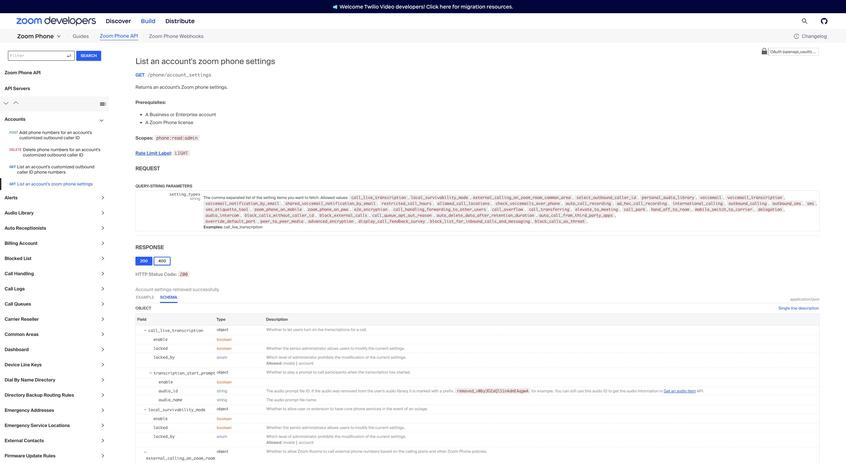 Task type: locate. For each thing, give the bounding box(es) containing it.
enable up audio_id on the bottom left
[[159, 380, 173, 385]]

single line description
[[779, 306, 819, 311]]

search image
[[802, 18, 808, 24], [802, 18, 808, 24]]

locked_by
[[153, 355, 175, 360], [153, 435, 175, 440]]

locked_by up transcription_start_prompt
[[153, 355, 175, 360]]

0 vertical spatial enum
[[217, 355, 227, 361]]

status
[[149, 272, 163, 278]]

1 vertical spatial enable
[[159, 380, 173, 385]]

enable down - call_live_transcription
[[153, 337, 168, 342]]

3 zoom from the left
[[149, 33, 162, 40]]

zoom phone api link
[[100, 32, 138, 40]]

zoom phone webhooks link
[[149, 33, 204, 40]]

boolean
[[217, 337, 232, 343], [217, 346, 232, 352], [217, 380, 232, 385], [217, 417, 232, 422], [217, 426, 232, 431]]

2 locked from the top
[[153, 426, 168, 431]]

200
[[140, 259, 148, 264], [180, 272, 188, 277]]

changelog link
[[794, 33, 827, 40]]

- for - external_calling_on_zoom_room _common_area object
[[144, 449, 147, 456]]

object
[[136, 306, 151, 311], [217, 327, 228, 333], [217, 370, 228, 375], [217, 407, 228, 412], [217, 449, 228, 455]]

response
[[136, 244, 164, 251]]

github image
[[821, 18, 828, 24], [821, 18, 828, 24]]

2 horizontal spatial zoom
[[149, 33, 162, 40]]

notification image
[[333, 5, 340, 9], [333, 5, 338, 9]]

locked
[[153, 346, 168, 351], [153, 426, 168, 431]]

0 vertical spatial enable
[[153, 337, 168, 342]]

field
[[137, 317, 146, 323]]

query-string parameters
[[136, 184, 192, 189]]

0 vertical spatial 200
[[140, 259, 148, 264]]

1 vertical spatial enum
[[217, 435, 227, 440]]

200 up the http
[[140, 259, 148, 264]]

4 boolean from the top
[[217, 417, 232, 422]]

- external_calling_on_zoom_room _common_area object
[[144, 449, 228, 464]]

2 locked_by from the top
[[153, 435, 175, 440]]

-
[[144, 327, 147, 334], [149, 370, 152, 376], [144, 407, 147, 413], [144, 449, 147, 456]]

200 right code:
[[180, 272, 188, 277]]

object inside - transcription_start_prompt object
[[217, 370, 228, 375]]

external_calling_on_zoom_room
[[146, 456, 215, 461]]

zoom for zoom phone api
[[100, 33, 113, 39]]

zoom for zoom phone webhooks
[[149, 33, 162, 40]]

welcome twilio video developers! click here for migration resources.
[[340, 3, 513, 10]]

phone for zoom phone
[[35, 33, 54, 40]]

0 horizontal spatial 200
[[140, 259, 148, 264]]

1 horizontal spatial phone
[[114, 33, 129, 39]]

1 locked_by from the top
[[153, 355, 175, 360]]

1 phone from the left
[[35, 33, 54, 40]]

settings
[[154, 287, 172, 293]]

- inside - external_calling_on_zoom_room _common_area object
[[144, 449, 147, 456]]

1 zoom from the left
[[17, 33, 34, 40]]

enable down - local_survivability_mode
[[153, 417, 168, 422]]

locked down - local_survivability_mode
[[153, 426, 168, 431]]

phone left api
[[114, 33, 129, 39]]

guides link
[[73, 33, 89, 40]]

phone for zoom phone api
[[114, 33, 129, 39]]

2 string from the top
[[217, 398, 227, 403]]

guides
[[73, 33, 89, 40]]

2 vertical spatial enable
[[153, 417, 168, 422]]

200 button
[[136, 257, 152, 266]]

2 phone from the left
[[114, 33, 129, 39]]

- for - call_live_transcription
[[144, 327, 147, 334]]

history image
[[794, 34, 802, 39], [794, 34, 799, 39]]

single
[[779, 306, 790, 311]]

0 vertical spatial locked_by
[[153, 355, 175, 360]]

enable
[[153, 337, 168, 342], [159, 380, 173, 385], [153, 417, 168, 422]]

0 vertical spatial string
[[217, 389, 227, 394]]

0 horizontal spatial zoom
[[17, 33, 34, 40]]

audio_name
[[159, 398, 182, 403]]

0 vertical spatial locked
[[153, 346, 168, 351]]

retrieved
[[173, 287, 192, 293]]

developers!
[[396, 3, 425, 10]]

successfully.
[[193, 287, 220, 293]]

zoom developer logo image
[[17, 17, 96, 26]]

click
[[426, 3, 439, 10]]

zoom phone
[[17, 33, 54, 40]]

account
[[136, 287, 153, 293]]

1 horizontal spatial 200
[[180, 272, 188, 277]]

2 horizontal spatial phone
[[164, 33, 178, 40]]

3 phone from the left
[[164, 33, 178, 40]]

locked_by up _common_area
[[153, 435, 175, 440]]

1 vertical spatial locked_by
[[153, 435, 175, 440]]

1 vertical spatial string
[[217, 398, 227, 403]]

400 button
[[154, 257, 171, 266]]

phone for zoom phone webhooks
[[164, 33, 178, 40]]

1 vertical spatial 200
[[180, 272, 188, 277]]

- local_survivability_mode
[[144, 407, 205, 413]]

request
[[136, 165, 160, 172]]

zoom
[[17, 33, 34, 40], [100, 33, 113, 39], [149, 33, 162, 40]]

phone
[[35, 33, 54, 40], [114, 33, 129, 39], [164, 33, 178, 40]]

phone left down icon
[[35, 33, 54, 40]]

2 zoom from the left
[[100, 33, 113, 39]]

phone left webhooks
[[164, 33, 178, 40]]

object inside - external_calling_on_zoom_room _common_area object
[[217, 449, 228, 455]]

changelog
[[802, 33, 827, 40]]

200 inside http status code: 200
[[180, 272, 188, 277]]

here
[[440, 3, 451, 10]]

for
[[452, 3, 460, 10]]

1 vertical spatial locked
[[153, 426, 168, 431]]

- for - local_survivability_mode
[[144, 407, 147, 413]]

0 horizontal spatial phone
[[35, 33, 54, 40]]

string for audio_id
[[217, 389, 227, 394]]

string
[[217, 389, 227, 394], [217, 398, 227, 403]]

1 horizontal spatial zoom
[[100, 33, 113, 39]]

webhooks
[[180, 33, 204, 40]]

video
[[380, 3, 395, 10]]

1 string from the top
[[217, 389, 227, 394]]

locked down - call_live_transcription
[[153, 346, 168, 351]]

enum
[[217, 355, 227, 361], [217, 435, 227, 440]]



Task type: describe. For each thing, give the bounding box(es) containing it.
query-
[[136, 184, 150, 189]]

1 locked from the top
[[153, 346, 168, 351]]

400
[[158, 259, 166, 264]]

zoom phone api
[[100, 33, 138, 39]]

audio_id
[[159, 389, 178, 394]]

http status code: 200
[[136, 272, 188, 278]]

resources.
[[487, 3, 513, 10]]

welcome
[[340, 3, 363, 10]]

type
[[217, 317, 226, 323]]

down image
[[57, 34, 61, 38]]

_common_area
[[146, 462, 175, 464]]

1 enum from the top
[[217, 355, 227, 361]]

api
[[130, 33, 138, 39]]

http
[[136, 272, 148, 278]]

5 boolean from the top
[[217, 426, 232, 431]]

call_live_transcription
[[148, 328, 203, 333]]

3 boolean from the top
[[217, 380, 232, 385]]

zoom for zoom phone
[[17, 33, 34, 40]]

- transcription_start_prompt object
[[149, 370, 228, 376]]

2 enum from the top
[[217, 435, 227, 440]]

2 boolean from the top
[[217, 346, 232, 352]]

- call_live_transcription
[[144, 327, 203, 334]]

code:
[[164, 272, 177, 278]]

line
[[791, 306, 798, 311]]

1 boolean from the top
[[217, 337, 232, 343]]

200 inside 200 button
[[140, 259, 148, 264]]

account settings retrieved successfully.
[[136, 287, 220, 293]]

local_survivability_mode
[[148, 408, 205, 413]]

twilio
[[364, 3, 379, 10]]

zoom phone webhooks
[[149, 33, 204, 40]]

string
[[150, 184, 165, 189]]

migration
[[461, 3, 486, 10]]

- for - transcription_start_prompt object
[[149, 370, 152, 376]]

description
[[799, 306, 819, 311]]

parameters
[[166, 184, 192, 189]]

transcription_start_prompt
[[154, 371, 216, 376]]

string for audio_name
[[217, 398, 227, 403]]

welcome twilio video developers! click here for migration resources. link
[[326, 3, 520, 10]]



Task type: vqa. For each thing, say whether or not it's contained in the screenshot.


